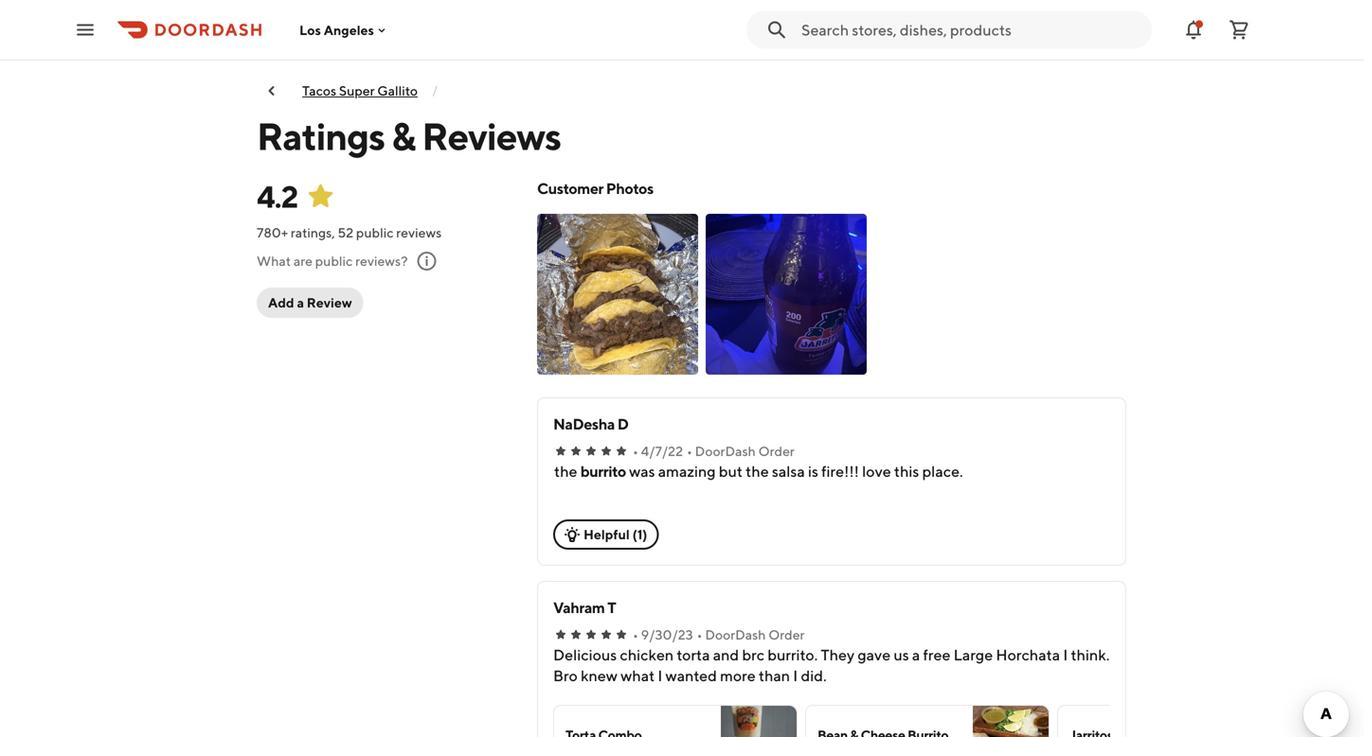Task type: describe. For each thing, give the bounding box(es) containing it.
reviews?
[[355, 253, 408, 269]]

9/30/23
[[641, 628, 693, 643]]

review
[[307, 295, 352, 311]]

780+
[[257, 225, 288, 241]]

notification bell image
[[1182, 18, 1205, 41]]

t
[[607, 599, 616, 617]]

gallito
[[377, 83, 418, 99]]

helpful (1) button
[[553, 520, 659, 550]]

reviews
[[396, 225, 442, 241]]

add
[[268, 295, 294, 311]]

los
[[299, 22, 321, 38]]

super
[[339, 83, 375, 99]]

ratings
[[291, 225, 332, 241]]

4.2
[[257, 179, 298, 215]]

d
[[617, 415, 629, 433]]

add a review
[[268, 295, 352, 311]]

item photo 2 image
[[706, 214, 867, 375]]

a
[[297, 295, 304, 311]]

vahram
[[553, 599, 605, 617]]

burrito
[[580, 463, 626, 481]]

back to store button image
[[264, 83, 279, 99]]

los angeles button
[[299, 22, 389, 38]]

tacos
[[302, 83, 336, 99]]

order for d
[[758, 444, 795, 459]]

torta combo image
[[721, 707, 797, 738]]

angeles
[[324, 22, 374, 38]]

ratings & reviews
[[257, 114, 561, 159]]

open menu image
[[74, 18, 97, 41]]

are
[[294, 253, 313, 269]]

vahram t
[[553, 599, 616, 617]]

add a review button
[[257, 288, 363, 318]]

1 horizontal spatial public
[[356, 225, 394, 241]]

• 4/7/22 • doordash order
[[633, 444, 795, 459]]

bean & cheese burrito image
[[973, 707, 1049, 738]]

1 vertical spatial public
[[315, 253, 353, 269]]

ratings
[[257, 114, 385, 159]]

tacos super gallito link
[[302, 83, 418, 99]]

&
[[391, 114, 415, 159]]

customer
[[537, 180, 603, 198]]

,
[[332, 225, 335, 241]]

• 9/30/23 • doordash order
[[633, 628, 805, 643]]



Task type: vqa. For each thing, say whether or not it's contained in the screenshot.
"780+" at the left top of the page
yes



Task type: locate. For each thing, give the bounding box(es) containing it.
doordash for nadesha d
[[695, 444, 756, 459]]

doordash
[[695, 444, 756, 459], [705, 628, 766, 643]]

photos
[[606, 180, 653, 198]]

burrito button
[[580, 461, 626, 482]]

doordash right 4/7/22
[[695, 444, 756, 459]]

• left 9/30/23
[[633, 628, 638, 643]]

helpful
[[584, 527, 630, 543]]

0 vertical spatial order
[[758, 444, 795, 459]]

los angeles
[[299, 22, 374, 38]]

52
[[338, 225, 353, 241]]

• left 4/7/22
[[633, 444, 638, 459]]

(1)
[[632, 527, 647, 543]]

doordash for vahram t
[[705, 628, 766, 643]]

•
[[633, 444, 638, 459], [687, 444, 692, 459], [633, 628, 638, 643], [697, 628, 702, 643]]

reviews
[[422, 114, 561, 159]]

tacos super gallito
[[302, 83, 418, 99]]

1 vertical spatial order
[[768, 628, 805, 643]]

public up reviews?
[[356, 225, 394, 241]]

nadesha
[[553, 415, 615, 433]]

order for t
[[768, 628, 805, 643]]

helpful (1)
[[584, 527, 647, 543]]

0 items, open order cart image
[[1228, 18, 1250, 41]]

780+ ratings , 52 public reviews
[[257, 225, 442, 241]]

0 vertical spatial public
[[356, 225, 394, 241]]

4/7/22
[[641, 444, 683, 459]]

public down ,
[[315, 253, 353, 269]]

doordash right 9/30/23
[[705, 628, 766, 643]]

• right 4/7/22
[[687, 444, 692, 459]]

order
[[758, 444, 795, 459], [768, 628, 805, 643]]

customer photos
[[537, 180, 653, 198]]

item photo 1 image
[[537, 214, 698, 375]]

• right 9/30/23
[[697, 628, 702, 643]]

Store search: begin typing to search for stores available on DoorDash text field
[[801, 19, 1141, 40]]

public
[[356, 225, 394, 241], [315, 253, 353, 269]]

what
[[257, 253, 291, 269]]

0 vertical spatial doordash
[[695, 444, 756, 459]]

nadesha d
[[553, 415, 629, 433]]

0 horizontal spatial public
[[315, 253, 353, 269]]

1 vertical spatial doordash
[[705, 628, 766, 643]]

what are public reviews?
[[257, 253, 408, 269]]



